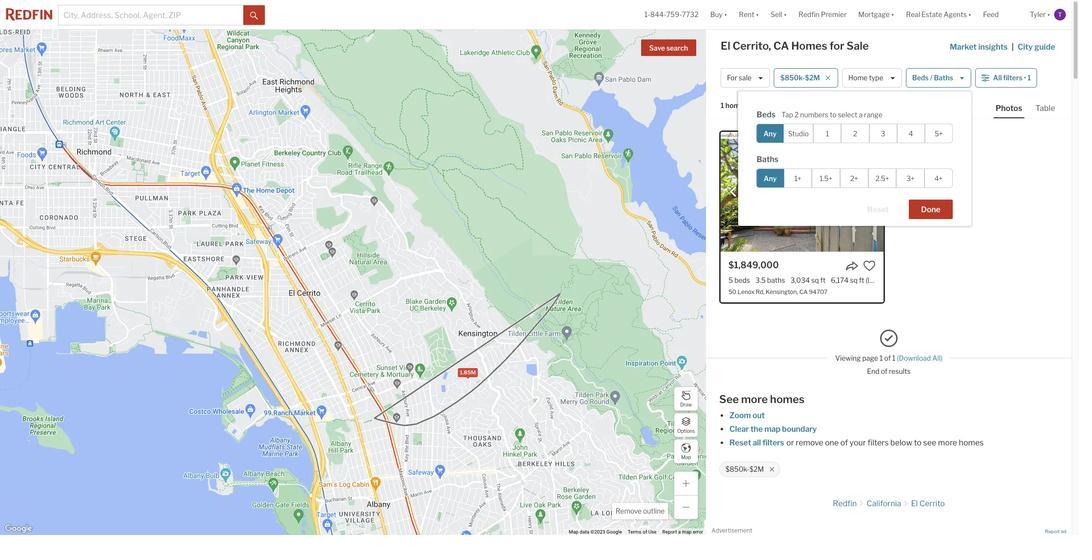 Task type: locate. For each thing, give the bounding box(es) containing it.
baths inside dialog
[[757, 155, 779, 164]]

mortgage ▾ button
[[853, 0, 900, 29]]

any
[[764, 129, 777, 138], [764, 174, 777, 183]]

option group
[[756, 124, 953, 143], [756, 169, 953, 188]]

the
[[751, 425, 763, 435]]

1 horizontal spatial report
[[1045, 530, 1060, 535]]

1 horizontal spatial ft
[[859, 277, 864, 285]]

ft up "94707"
[[820, 277, 826, 285]]

4 ▾ from the left
[[891, 10, 895, 19]]

$2m left remove $850k-$2m icon
[[750, 466, 764, 474]]

of inside zoom out clear the map boundary reset all filters or remove one of your filters below to see more homes
[[841, 439, 848, 448]]

redfin left premier
[[799, 10, 820, 19]]

1 vertical spatial ca
[[800, 289, 808, 296]]

redfin left california link
[[833, 500, 857, 509]]

0 horizontal spatial baths
[[757, 155, 779, 164]]

3+ radio
[[897, 169, 925, 188]]

▾ for tyler ▾
[[1047, 10, 1051, 19]]

homes up boundary
[[770, 394, 805, 406]]

1
[[1028, 74, 1031, 82], [721, 102, 724, 110], [826, 129, 829, 138], [880, 354, 883, 363], [892, 354, 896, 363]]

or
[[787, 439, 794, 448]]

ca down 3,034
[[800, 289, 808, 296]]

1 horizontal spatial $2m
[[805, 74, 820, 82]]

1 vertical spatial option group
[[756, 169, 953, 188]]

1 horizontal spatial $850k-
[[781, 74, 805, 82]]

reset
[[867, 205, 889, 215], [730, 439, 751, 448]]

0 vertical spatial any
[[764, 129, 777, 138]]

to inside zoom out clear the map boundary reset all filters or remove one of your filters below to see more homes
[[914, 439, 922, 448]]

map for map data ©2023 google
[[569, 530, 579, 536]]

▾ right buy
[[724, 10, 727, 19]]

1 option group from the top
[[756, 124, 953, 143]]

baths
[[767, 277, 785, 285]]

0 horizontal spatial sq
[[811, 277, 819, 285]]

Any radio
[[756, 169, 784, 188]]

0 horizontal spatial reset
[[730, 439, 751, 448]]

reset down clear
[[730, 439, 751, 448]]

next button image
[[866, 187, 876, 197]]

0 horizontal spatial beds
[[757, 110, 776, 119]]

0 horizontal spatial el
[[721, 40, 730, 52]]

1 horizontal spatial redfin
[[833, 500, 857, 509]]

1 vertical spatial homes
[[959, 439, 984, 448]]

filters inside button
[[1003, 74, 1023, 82]]

1 vertical spatial to
[[914, 439, 922, 448]]

0 vertical spatial baths
[[934, 74, 953, 82]]

0 horizontal spatial ca
[[774, 40, 789, 52]]

report a map error
[[663, 530, 703, 536]]

2 right tap
[[795, 111, 799, 119]]

$850k-$2m inside button
[[781, 74, 820, 82]]

Studio checkbox
[[784, 124, 814, 143]]

1 vertical spatial $2m
[[750, 466, 764, 474]]

1 vertical spatial map
[[682, 530, 692, 536]]

$2m inside $850k-$2m button
[[805, 74, 820, 82]]

reset all filters button
[[729, 439, 785, 448]]

▾ for buy ▾
[[724, 10, 727, 19]]

reset button
[[855, 200, 901, 219]]

zoom out button
[[729, 412, 765, 421]]

7732
[[682, 10, 699, 19]]

1 vertical spatial map
[[569, 530, 579, 536]]

sq up "94707"
[[811, 277, 819, 285]]

map down options
[[681, 455, 691, 461]]

1-
[[645, 10, 650, 19]]

baths up the any radio
[[757, 155, 779, 164]]

any left studio
[[764, 129, 777, 138]]

map left error
[[682, 530, 692, 536]]

0 horizontal spatial redfin
[[799, 10, 820, 19]]

1 horizontal spatial sq
[[850, 277, 858, 285]]

0 vertical spatial $2m
[[805, 74, 820, 82]]

0 vertical spatial ca
[[774, 40, 789, 52]]

0 vertical spatial redfin
[[799, 10, 820, 19]]

6 ▾ from the left
[[1047, 10, 1051, 19]]

0 vertical spatial 2
[[795, 111, 799, 119]]

$850k- down "el cerrito, ca homes for sale" at right top
[[781, 74, 805, 82]]

filters left •
[[1003, 74, 1023, 82]]

remove $850k-$2m image
[[825, 75, 831, 81]]

1 horizontal spatial beds
[[912, 74, 929, 82]]

redfin for redfin
[[833, 500, 857, 509]]

report inside "button"
[[1045, 530, 1060, 535]]

$850k- down reset all filters button
[[726, 466, 750, 474]]

0 horizontal spatial $2m
[[750, 466, 764, 474]]

0 vertical spatial map
[[765, 425, 781, 435]]

buy
[[710, 10, 723, 19]]

50 lenox rd, kensington, ca 94707
[[729, 289, 828, 296]]

$2m
[[805, 74, 820, 82], [750, 466, 764, 474]]

more up out
[[741, 394, 768, 406]]

remove $850k-$2m image
[[769, 467, 775, 473]]

report for report ad
[[1045, 530, 1060, 535]]

report ad
[[1045, 530, 1067, 535]]

0 horizontal spatial homes
[[770, 394, 805, 406]]

map
[[681, 455, 691, 461], [569, 530, 579, 536]]

beds inside dialog
[[757, 110, 776, 119]]

0 horizontal spatial $850k-$2m
[[726, 466, 764, 474]]

$850k-$2m
[[781, 74, 820, 82], [726, 466, 764, 474]]

report left the ad
[[1045, 530, 1060, 535]]

1 right •
[[1028, 74, 1031, 82]]

0 horizontal spatial a
[[678, 530, 681, 536]]

$850k- for remove $850k-$2m image
[[781, 74, 805, 82]]

1 horizontal spatial reset
[[867, 205, 889, 215]]

el left cerrito
[[911, 500, 918, 509]]

for
[[830, 40, 845, 52]]

▾ right sell
[[784, 10, 787, 19]]

rent
[[739, 10, 754, 19]]

2 ft from the left
[[859, 277, 864, 285]]

1 down tap 2 numbers to select a range
[[826, 129, 829, 138]]

▾ right tyler
[[1047, 10, 1051, 19]]

ft left (lot)
[[859, 277, 864, 285]]

ft
[[820, 277, 826, 285], [859, 277, 864, 285]]

1 vertical spatial reset
[[730, 439, 751, 448]]

end of results
[[867, 368, 911, 376]]

dialog
[[738, 92, 971, 226]]

0 horizontal spatial report
[[663, 530, 677, 536]]

0 horizontal spatial map
[[569, 530, 579, 536]]

homes right see
[[959, 439, 984, 448]]

1 inside button
[[1028, 74, 1031, 82]]

2.5+
[[876, 174, 889, 183]]

0 horizontal spatial map
[[682, 530, 692, 536]]

1 horizontal spatial a
[[859, 111, 863, 119]]

3+
[[907, 174, 915, 183]]

any inside radio
[[764, 174, 777, 183]]

viewing page 1 of 1 (download all)
[[835, 354, 943, 363]]

1 vertical spatial more
[[938, 439, 957, 448]]

1 home
[[721, 102, 744, 110]]

dialog containing beds
[[738, 92, 971, 226]]

guide
[[1035, 42, 1055, 52]]

redfin inside button
[[799, 10, 820, 19]]

0 horizontal spatial to
[[830, 111, 837, 119]]

1 horizontal spatial more
[[938, 439, 957, 448]]

beds / baths
[[912, 74, 953, 82]]

$850k- inside button
[[781, 74, 805, 82]]

el left cerrito,
[[721, 40, 730, 52]]

▾ for rent ▾
[[756, 10, 759, 19]]

2 any from the top
[[764, 174, 777, 183]]

search
[[667, 44, 688, 52]]

remove
[[796, 439, 823, 448]]

0 vertical spatial option group
[[756, 124, 953, 143]]

1+ radio
[[784, 169, 812, 188]]

one
[[825, 439, 839, 448]]

0 horizontal spatial 2
[[795, 111, 799, 119]]

kensington,
[[766, 289, 798, 296]]

$850k-$2m left remove $850k-$2m image
[[781, 74, 820, 82]]

1 vertical spatial 2
[[853, 129, 857, 138]]

home
[[726, 102, 744, 110]]

photos button
[[994, 103, 1034, 119]]

▾ right 'agents'
[[969, 10, 972, 19]]

1 vertical spatial $850k-
[[726, 466, 750, 474]]

map region
[[0, 0, 741, 536]]

1 vertical spatial el
[[911, 500, 918, 509]]

▾ for mortgage ▾
[[891, 10, 895, 19]]

reset down next button image
[[867, 205, 889, 215]]

for sale
[[727, 74, 752, 82]]

3 ▾ from the left
[[784, 10, 787, 19]]

buy ▾ button
[[710, 0, 727, 29]]

1 vertical spatial $850k-$2m
[[726, 466, 764, 474]]

0 vertical spatial $850k-$2m
[[781, 74, 820, 82]]

filters right your
[[868, 439, 889, 448]]

reset inside button
[[867, 205, 889, 215]]

a left "range" in the right top of the page
[[859, 111, 863, 119]]

photo of 50 lenox rd, kensington, ca 94707 image
[[721, 132, 884, 252]]

map for map
[[681, 455, 691, 461]]

sell ▾ button
[[765, 0, 793, 29]]

baths
[[934, 74, 953, 82], [757, 155, 779, 164]]

0 horizontal spatial ft
[[820, 277, 826, 285]]

1.5+ radio
[[812, 169, 840, 188]]

city
[[1018, 42, 1033, 52]]

of right one
[[841, 439, 848, 448]]

1.85m
[[460, 370, 476, 377]]

homes
[[770, 394, 805, 406], [959, 439, 984, 448]]

save search
[[649, 44, 688, 52]]

beds up any option
[[757, 110, 776, 119]]

1 ▾ from the left
[[724, 10, 727, 19]]

filters down clear the map boundary button
[[763, 439, 784, 448]]

el for el cerrito
[[911, 500, 918, 509]]

1 horizontal spatial $850k-$2m
[[781, 74, 820, 82]]

tyler ▾
[[1030, 10, 1051, 19]]

report for report a map error
[[663, 530, 677, 536]]

$850k-$2m left remove $850k-$2m icon
[[726, 466, 764, 474]]

beds inside beds / baths button
[[912, 74, 929, 82]]

a left error
[[678, 530, 681, 536]]

2 down select
[[853, 129, 857, 138]]

beds left /
[[912, 74, 929, 82]]

ca left homes
[[774, 40, 789, 52]]

0 vertical spatial more
[[741, 394, 768, 406]]

previous button image
[[729, 187, 738, 197]]

1 horizontal spatial homes
[[959, 439, 984, 448]]

map right the
[[765, 425, 781, 435]]

1 horizontal spatial map
[[765, 425, 781, 435]]

(download all) link
[[897, 354, 943, 363]]

0 vertical spatial reset
[[867, 205, 889, 215]]

map inside button
[[681, 455, 691, 461]]

$850k-$2m button
[[774, 68, 838, 88]]

1 horizontal spatial baths
[[934, 74, 953, 82]]

$1,849,000
[[729, 260, 779, 271]]

market
[[950, 42, 977, 52]]

redfin for redfin premier
[[799, 10, 820, 19]]

2
[[795, 111, 799, 119], [853, 129, 857, 138]]

any inside option
[[764, 129, 777, 138]]

$2m left remove $850k-$2m image
[[805, 74, 820, 82]]

ft for 3,034 sq ft
[[820, 277, 826, 285]]

1 horizontal spatial map
[[681, 455, 691, 461]]

to left select
[[830, 111, 837, 119]]

sell
[[771, 10, 782, 19]]

mortgage ▾
[[858, 10, 895, 19]]

terms of use link
[[628, 530, 657, 536]]

see more homes
[[719, 394, 805, 406]]

buy ▾ button
[[705, 0, 733, 29]]

1-844-759-7732 link
[[645, 10, 699, 19]]

sq right 6,174
[[850, 277, 858, 285]]

0 vertical spatial map
[[681, 455, 691, 461]]

1 vertical spatial baths
[[757, 155, 779, 164]]

0 horizontal spatial more
[[741, 394, 768, 406]]

0 vertical spatial el
[[721, 40, 730, 52]]

3,034 sq ft
[[791, 277, 826, 285]]

▾ right "rent"
[[756, 10, 759, 19]]

redfin premier button
[[793, 0, 853, 29]]

2 sq from the left
[[850, 277, 858, 285]]

2 ▾ from the left
[[756, 10, 759, 19]]

tyler
[[1030, 10, 1046, 19]]

done
[[921, 205, 941, 215]]

1 horizontal spatial el
[[911, 500, 918, 509]]

feed button
[[978, 0, 1024, 29]]

to left see
[[914, 439, 922, 448]]

0 vertical spatial $850k-
[[781, 74, 805, 82]]

report right the use
[[663, 530, 677, 536]]

1 horizontal spatial filters
[[868, 439, 889, 448]]

more right see
[[938, 439, 957, 448]]

2 horizontal spatial filters
[[1003, 74, 1023, 82]]

beds for beds
[[757, 110, 776, 119]]

outline
[[643, 508, 665, 516]]

home type
[[848, 74, 883, 82]]

1 vertical spatial redfin
[[833, 500, 857, 509]]

▾ right mortgage
[[891, 10, 895, 19]]

real estate agents ▾ link
[[906, 0, 972, 29]]

select
[[838, 111, 858, 119]]

0 vertical spatial beds
[[912, 74, 929, 82]]

1 vertical spatial beds
[[757, 110, 776, 119]]

1 horizontal spatial ca
[[800, 289, 808, 296]]

for sale button
[[721, 68, 770, 88]]

1 horizontal spatial 2
[[853, 129, 857, 138]]

baths right /
[[934, 74, 953, 82]]

|
[[1012, 42, 1014, 52]]

map left data
[[569, 530, 579, 536]]

1 any from the top
[[764, 129, 777, 138]]

3.5
[[756, 277, 766, 285]]

1 sq from the left
[[811, 277, 819, 285]]

all filters • 1 button
[[975, 68, 1038, 88]]

$2m for remove $850k-$2m icon
[[750, 466, 764, 474]]

estate
[[922, 10, 942, 19]]

map button
[[674, 440, 698, 464]]

tap
[[782, 111, 793, 119]]

1 ft from the left
[[820, 277, 826, 285]]

table
[[1036, 104, 1055, 113]]

0 vertical spatial to
[[830, 111, 837, 119]]

any left 1+ radio
[[764, 174, 777, 183]]

1 horizontal spatial to
[[914, 439, 922, 448]]

1 vertical spatial any
[[764, 174, 777, 183]]

5 beds
[[729, 277, 750, 285]]

0 horizontal spatial $850k-
[[726, 466, 750, 474]]



Task type: describe. For each thing, give the bounding box(es) containing it.
for
[[727, 74, 737, 82]]

of right end
[[881, 368, 888, 376]]

rd,
[[756, 289, 765, 296]]

of left the use
[[643, 530, 647, 536]]

1 up end of results
[[892, 354, 896, 363]]

below
[[891, 439, 913, 448]]

data
[[580, 530, 589, 536]]

use
[[648, 530, 657, 536]]

submit search image
[[250, 12, 258, 19]]

see
[[923, 439, 937, 448]]

studio
[[788, 129, 809, 138]]

2 inside checkbox
[[853, 129, 857, 138]]

2+
[[850, 174, 858, 183]]

sq for 6,174
[[850, 277, 858, 285]]

$850k-$2m for remove $850k-$2m image
[[781, 74, 820, 82]]

1-844-759-7732
[[645, 10, 699, 19]]

remove outline button
[[612, 504, 668, 520]]

zoom out clear the map boundary reset all filters or remove one of your filters below to see more homes
[[730, 412, 984, 448]]

favorite button image
[[863, 260, 876, 273]]

your
[[850, 439, 866, 448]]

market insights link
[[950, 32, 1008, 53]]

mortgage
[[858, 10, 890, 19]]

out
[[753, 412, 765, 421]]

1 checkbox
[[814, 124, 842, 143]]

user photo image
[[1054, 9, 1066, 20]]

market insights | city guide
[[950, 42, 1055, 52]]

$850k-$2m for remove $850k-$2m icon
[[726, 466, 764, 474]]

terms of use
[[628, 530, 657, 536]]

see
[[719, 394, 739, 406]]

all filters • 1
[[993, 74, 1031, 82]]

any for 1+
[[764, 174, 777, 183]]

5 ▾ from the left
[[969, 10, 972, 19]]

beds / baths button
[[906, 68, 971, 88]]

3,034
[[791, 277, 810, 285]]

el cerrito, ca homes for sale
[[721, 40, 869, 52]]

clear
[[730, 425, 749, 435]]

mortgage ▾ button
[[858, 0, 895, 29]]

3 checkbox
[[869, 124, 897, 143]]

type
[[869, 74, 883, 82]]

all)
[[933, 354, 943, 363]]

sell ▾ button
[[771, 0, 787, 29]]

2 option group from the top
[[756, 169, 953, 188]]

rent ▾ button
[[733, 0, 765, 29]]

favorite button checkbox
[[863, 260, 876, 273]]

homes inside zoom out clear the map boundary reset all filters or remove one of your filters below to see more homes
[[959, 439, 984, 448]]

to inside dialog
[[830, 111, 837, 119]]

•
[[1024, 74, 1026, 82]]

759-
[[666, 10, 682, 19]]

error
[[693, 530, 703, 536]]

844-
[[650, 10, 666, 19]]

1 inside option
[[826, 129, 829, 138]]

baths inside button
[[934, 74, 953, 82]]

more inside zoom out clear the map boundary reset all filters or remove one of your filters below to see more homes
[[938, 439, 957, 448]]

$2m for remove $850k-$2m image
[[805, 74, 820, 82]]

2 checkbox
[[842, 124, 869, 143]]

reset inside zoom out clear the map boundary reset all filters or remove one of your filters below to see more homes
[[730, 439, 751, 448]]

redfin premier
[[799, 10, 847, 19]]

(download
[[897, 354, 931, 363]]

el cerrito link
[[911, 500, 945, 509]]

home
[[848, 74, 868, 82]]

options button
[[674, 414, 698, 438]]

range
[[864, 111, 883, 119]]

any for studio
[[764, 129, 777, 138]]

5
[[729, 277, 733, 285]]

insights
[[978, 42, 1008, 52]]

$850k- for remove $850k-$2m icon
[[726, 466, 750, 474]]

2+ radio
[[840, 169, 868, 188]]

cerrito,
[[733, 40, 771, 52]]

home type button
[[842, 68, 902, 88]]

4 checkbox
[[897, 124, 925, 143]]

0 vertical spatial homes
[[770, 394, 805, 406]]

map data ©2023 google
[[569, 530, 622, 536]]

1 left home
[[721, 102, 724, 110]]

1 right page on the right bottom
[[880, 354, 883, 363]]

el for el cerrito, ca homes for sale
[[721, 40, 730, 52]]

/
[[930, 74, 933, 82]]

ad
[[1061, 530, 1067, 535]]

draw button
[[674, 387, 698, 412]]

94707
[[809, 289, 828, 296]]

0 horizontal spatial filters
[[763, 439, 784, 448]]

clear the map boundary button
[[729, 425, 817, 435]]

2.5+ radio
[[868, 169, 897, 188]]

4+ radio
[[925, 169, 953, 188]]

3
[[881, 129, 885, 138]]

ft for 6,174 sq ft (lot)
[[859, 277, 864, 285]]

Any checkbox
[[756, 124, 784, 143]]

sale
[[739, 74, 752, 82]]

lenox
[[738, 289, 755, 296]]

city guide link
[[1018, 41, 1057, 53]]

map inside zoom out clear the map boundary reset all filters or remove one of your filters below to see more homes
[[765, 425, 781, 435]]

draw
[[680, 402, 692, 408]]

beds for beds / baths
[[912, 74, 929, 82]]

sell ▾
[[771, 10, 787, 19]]

zoom
[[730, 412, 751, 421]]

all
[[753, 439, 761, 448]]

terms
[[628, 530, 642, 536]]

rent ▾
[[739, 10, 759, 19]]

photos
[[996, 104, 1022, 113]]

numbers
[[800, 111, 829, 119]]

save search button
[[641, 40, 696, 56]]

City, Address, School, Agent, ZIP search field
[[59, 5, 243, 25]]

remove
[[616, 508, 642, 516]]

▾ for sell ▾
[[784, 10, 787, 19]]

of up end of results
[[884, 354, 891, 363]]

sq for 3,034
[[811, 277, 819, 285]]

rent ▾ button
[[739, 0, 759, 29]]

boundary
[[782, 425, 817, 435]]

3.5 baths
[[756, 277, 785, 285]]

premier
[[821, 10, 847, 19]]

feed
[[983, 10, 999, 19]]

agents
[[944, 10, 967, 19]]

el cerrito
[[911, 500, 945, 509]]

4
[[909, 129, 913, 138]]

tap 2 numbers to select a range
[[782, 111, 883, 119]]

viewing
[[835, 354, 861, 363]]

0 vertical spatial a
[[859, 111, 863, 119]]

5+ checkbox
[[925, 124, 953, 143]]

california
[[867, 500, 901, 509]]

google image
[[2, 523, 35, 536]]

1 vertical spatial a
[[678, 530, 681, 536]]

save
[[649, 44, 665, 52]]

6,174 sq ft (lot)
[[831, 277, 878, 285]]



Task type: vqa. For each thing, say whether or not it's contained in the screenshot.
Zoom out Clear the map boundary Reset all filters or remove one of your filters below to see more homes
yes



